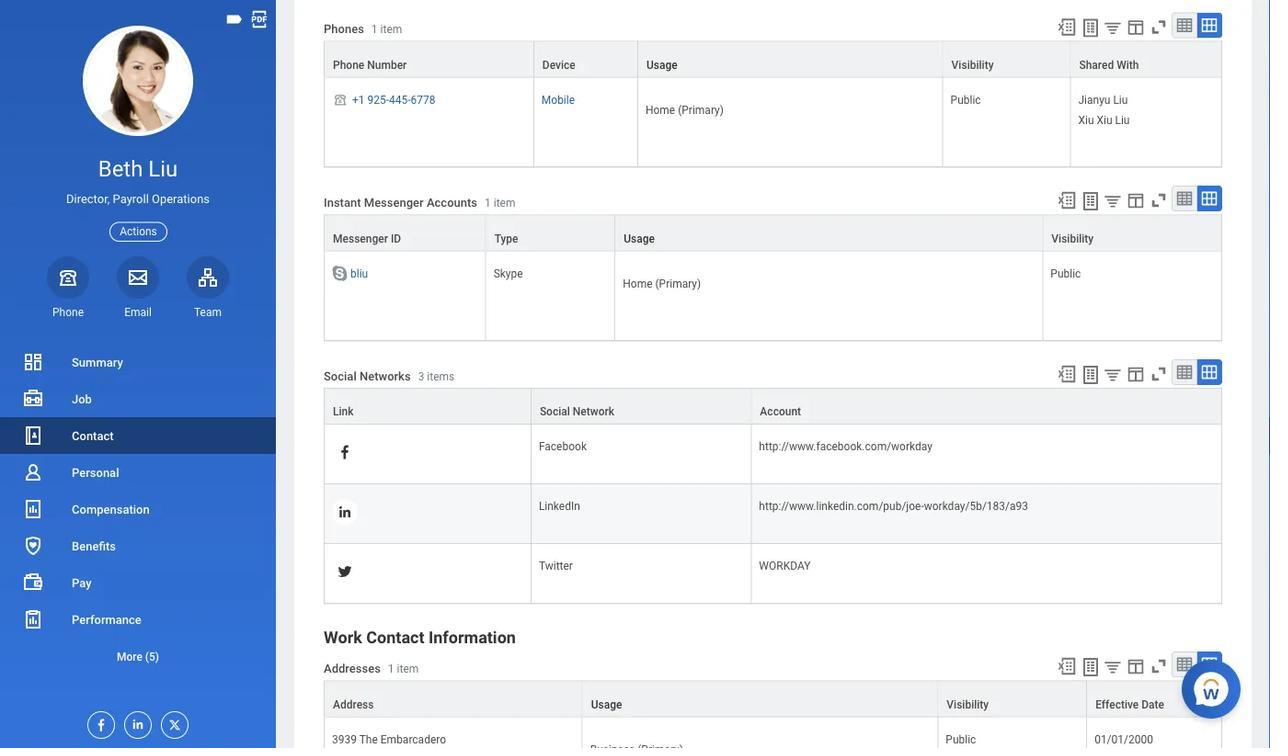 Task type: locate. For each thing, give the bounding box(es) containing it.
5 row from the top
[[324, 388, 1222, 425]]

social network button
[[531, 389, 751, 424]]

0 vertical spatial visibility
[[952, 58, 994, 71]]

home for accounts
[[623, 277, 653, 290]]

items
[[427, 370, 455, 383]]

phone beth liu element
[[47, 305, 89, 320]]

1 vertical spatial public
[[1051, 267, 1081, 280]]

2 export to worksheets image from the top
[[1080, 364, 1102, 386]]

home
[[646, 103, 675, 116], [623, 277, 653, 290]]

visibility button for accounts
[[1043, 215, 1221, 250]]

1 row from the top
[[324, 41, 1222, 78]]

social inside social network popup button
[[540, 406, 570, 419]]

0 vertical spatial visibility button
[[943, 42, 1070, 77]]

0 vertical spatial click to view/edit grid preferences image
[[1126, 364, 1146, 385]]

export to worksheets image
[[1080, 17, 1102, 39], [1080, 364, 1102, 386]]

device
[[542, 58, 576, 71]]

0 vertical spatial usage
[[647, 58, 678, 71]]

select to filter grid data image for 3
[[1103, 365, 1123, 385]]

1 table image from the top
[[1175, 363, 1194, 382]]

export to worksheets image
[[1080, 191, 1102, 213], [1080, 657, 1102, 679]]

home (primary) for accounts
[[623, 277, 701, 290]]

1 vertical spatial home (primary) element
[[623, 273, 701, 290]]

team beth liu element
[[187, 305, 229, 320]]

+1 925-445-6778
[[352, 93, 435, 106]]

1 vertical spatial select to filter grid data image
[[1103, 365, 1123, 385]]

table image for accounts
[[1175, 190, 1194, 208]]

linkedin image
[[125, 713, 145, 732]]

0 vertical spatial select to filter grid data image
[[1103, 192, 1123, 211]]

navigation pane region
[[0, 0, 276, 749]]

contact up personal
[[72, 429, 114, 443]]

0 vertical spatial table image
[[1175, 363, 1194, 382]]

6 row from the top
[[324, 425, 1222, 485]]

1 right phones
[[371, 23, 378, 36]]

social network
[[540, 406, 614, 419]]

item
[[380, 23, 402, 36], [494, 196, 515, 209], [397, 663, 419, 676]]

2 vertical spatial item
[[397, 663, 419, 676]]

home (primary)
[[646, 103, 724, 116], [623, 277, 701, 290]]

contact up addresses 1 item
[[366, 629, 424, 648]]

2 table image from the top
[[1175, 656, 1194, 674]]

export to excel image for social networks
[[1057, 364, 1077, 385]]

1 click to view/edit grid preferences image from the top
[[1126, 364, 1146, 385]]

export to excel image for addresses
[[1057, 657, 1077, 677]]

2 row from the top
[[324, 78, 1222, 168]]

1 vertical spatial export to worksheets image
[[1080, 657, 1102, 679]]

2 vertical spatial usage button
[[583, 682, 937, 717]]

1 vertical spatial usage button
[[616, 215, 1042, 250]]

1 right addresses
[[388, 663, 394, 676]]

table image for 1
[[1175, 656, 1194, 674]]

phone
[[333, 58, 364, 71], [52, 306, 84, 319]]

liu inside xiu xiu liu element
[[1115, 114, 1130, 126]]

export to worksheets image for accounts
[[1080, 191, 1102, 213]]

8 row from the top
[[324, 545, 1222, 604]]

1 vertical spatial export to worksheets image
[[1080, 364, 1102, 386]]

item for phones
[[380, 23, 402, 36]]

2 select to filter grid data image from the top
[[1103, 658, 1123, 677]]

item up type at left top
[[494, 196, 515, 209]]

compensation image
[[22, 498, 44, 521]]

home (primary) element
[[646, 100, 724, 116], [623, 273, 701, 290]]

row containing linkedin
[[324, 485, 1222, 545]]

3
[[418, 370, 424, 383]]

1 vertical spatial liu
[[1115, 114, 1130, 126]]

liu inside navigation pane region
[[148, 156, 178, 182]]

effective
[[1095, 698, 1139, 711]]

0 vertical spatial public element
[[951, 90, 981, 106]]

xiu xiu liu element
[[1078, 110, 1130, 126]]

4 row from the top
[[324, 251, 1222, 341]]

row
[[324, 41, 1222, 78], [324, 78, 1222, 168], [324, 215, 1222, 251], [324, 251, 1222, 341], [324, 388, 1222, 425], [324, 425, 1222, 485], [324, 485, 1222, 545], [324, 545, 1222, 604], [324, 681, 1222, 718], [324, 718, 1222, 749]]

1 vertical spatial table image
[[1175, 656, 1194, 674]]

team link
[[187, 256, 229, 320]]

export to excel image
[[1057, 17, 1077, 37], [1057, 191, 1077, 211], [1057, 364, 1077, 385], [1057, 657, 1077, 677]]

1 vertical spatial click to view/edit grid preferences image
[[1126, 657, 1146, 677]]

toolbar for phones
[[1048, 12, 1222, 41]]

liu up xiu xiu liu element
[[1113, 93, 1128, 106]]

0 horizontal spatial social
[[324, 369, 357, 383]]

social up the link
[[324, 369, 357, 383]]

phone inside navigation pane region
[[52, 306, 84, 319]]

messenger
[[364, 195, 424, 209], [333, 232, 388, 245]]

xiu
[[1078, 114, 1094, 126], [1097, 114, 1112, 126]]

row containing +1 925-445-6778
[[324, 78, 1222, 168]]

jianyu liu
[[1078, 93, 1128, 106]]

more (5) button
[[0, 638, 276, 675]]

row containing 3939 the embarcadero
[[324, 718, 1222, 749]]

usage
[[647, 58, 678, 71], [624, 232, 655, 245], [591, 698, 622, 711]]

export to excel image for instant messenger accounts
[[1057, 191, 1077, 211]]

export to worksheets image for 1
[[1080, 17, 1102, 39]]

summary
[[72, 355, 123, 369]]

beth
[[98, 156, 143, 182]]

phone number button
[[325, 42, 533, 77]]

view team image
[[197, 266, 219, 289]]

email
[[124, 306, 152, 319]]

jianyu liu element
[[1078, 90, 1128, 106]]

team
[[194, 306, 222, 319]]

10 row from the top
[[324, 718, 1222, 749]]

facebook
[[539, 441, 587, 454]]

bliu link
[[350, 263, 368, 280]]

job
[[72, 392, 92, 406]]

1 vertical spatial table image
[[1175, 190, 1194, 208]]

addresses 1 item
[[324, 662, 419, 676]]

0 vertical spatial export to worksheets image
[[1080, 191, 1102, 213]]

2 vertical spatial 1
[[388, 663, 394, 676]]

0 vertical spatial phone
[[333, 58, 364, 71]]

1 vertical spatial (primary)
[[655, 277, 701, 290]]

(primary)
[[678, 103, 724, 116], [655, 277, 701, 290]]

0 vertical spatial contact
[[72, 429, 114, 443]]

item inside addresses 1 item
[[397, 663, 419, 676]]

contact
[[72, 429, 114, 443], [366, 629, 424, 648]]

liu inside jianyu liu element
[[1113, 93, 1128, 106]]

2 horizontal spatial 1
[[485, 196, 491, 209]]

0 vertical spatial 1
[[371, 23, 378, 36]]

toolbar
[[1048, 12, 1222, 41], [1048, 186, 1222, 215], [1048, 360, 1222, 388], [1048, 652, 1222, 681]]

1 horizontal spatial social
[[540, 406, 570, 419]]

click to view/edit grid preferences image down "xiu xiu liu"
[[1126, 191, 1146, 211]]

home (primary) element for accounts
[[623, 273, 701, 290]]

0 vertical spatial usage button
[[638, 42, 942, 77]]

2 vertical spatial public element
[[946, 730, 976, 746]]

director, payroll operations
[[66, 192, 210, 206]]

2 vertical spatial liu
[[148, 156, 178, 182]]

network
[[573, 406, 614, 419]]

0 vertical spatial select to filter grid data image
[[1103, 18, 1123, 37]]

visibility button
[[943, 42, 1070, 77], [1043, 215, 1221, 250], [938, 682, 1086, 717]]

0 vertical spatial (primary)
[[678, 103, 724, 116]]

9 row from the top
[[324, 681, 1222, 718]]

export to worksheets image for networks
[[1080, 364, 1102, 386]]

social up facebook
[[540, 406, 570, 419]]

phone down phone icon
[[52, 306, 84, 319]]

benefits image
[[22, 535, 44, 557]]

(primary) for accounts
[[655, 277, 701, 290]]

xiu down 'jianyu liu'
[[1097, 114, 1112, 126]]

1 select to filter grid data image from the top
[[1103, 18, 1123, 37]]

linkedin image
[[337, 504, 353, 521]]

0 vertical spatial export to worksheets image
[[1080, 17, 1102, 39]]

business (primary) element
[[590, 740, 683, 749]]

0 horizontal spatial xiu
[[1078, 114, 1094, 126]]

item up "number"
[[380, 23, 402, 36]]

1 vertical spatial contact
[[366, 629, 424, 648]]

0 vertical spatial table image
[[1175, 16, 1194, 34]]

click to view/edit grid preferences image up shared with popup button
[[1126, 17, 1146, 37]]

contact image
[[22, 425, 44, 447]]

expand table image for phones
[[1200, 16, 1219, 34]]

messenger inside popup button
[[333, 232, 388, 245]]

1 vertical spatial home (primary)
[[623, 277, 701, 290]]

export to worksheets image up 'effective'
[[1080, 657, 1102, 679]]

twitter image
[[337, 564, 353, 581]]

select to filter grid data image up shared with
[[1103, 18, 1123, 37]]

fullscreen image for addresses
[[1149, 657, 1169, 677]]

workday
[[759, 560, 811, 573]]

0 horizontal spatial 1
[[371, 23, 378, 36]]

phones
[[324, 22, 364, 36]]

expand table image
[[1200, 16, 1219, 34], [1200, 190, 1219, 208], [1200, 363, 1219, 382], [1200, 656, 1219, 674]]

0 vertical spatial home (primary)
[[646, 103, 724, 116]]

click to view/edit grid preferences image
[[1126, 364, 1146, 385], [1126, 657, 1146, 677]]

the
[[359, 733, 378, 746]]

1 horizontal spatial 1
[[388, 663, 394, 676]]

export to worksheets image down "xiu xiu liu"
[[1080, 191, 1102, 213]]

select to filter grid data image
[[1103, 18, 1123, 37], [1103, 658, 1123, 677]]

0 vertical spatial item
[[380, 23, 402, 36]]

select to filter grid data image up 'effective'
[[1103, 658, 1123, 677]]

1 vertical spatial item
[[494, 196, 515, 209]]

bliu
[[350, 267, 368, 280]]

skype
[[494, 267, 523, 280]]

0 horizontal spatial contact
[[72, 429, 114, 443]]

home (primary) for item
[[646, 103, 724, 116]]

usage right device popup button
[[647, 58, 678, 71]]

1 vertical spatial home
[[623, 277, 653, 290]]

1 horizontal spatial xiu
[[1097, 114, 1112, 126]]

row containing link
[[324, 388, 1222, 425]]

1 vertical spatial messenger
[[333, 232, 388, 245]]

0 vertical spatial click to view/edit grid preferences image
[[1126, 17, 1146, 37]]

1 vertical spatial select to filter grid data image
[[1103, 658, 1123, 677]]

list
[[0, 344, 276, 675]]

1 export to worksheets image from the top
[[1080, 17, 1102, 39]]

actions
[[120, 225, 157, 238]]

row containing address
[[324, 681, 1222, 718]]

shared with
[[1079, 58, 1139, 71]]

0 vertical spatial social
[[324, 369, 357, 383]]

1 vertical spatial click to view/edit grid preferences image
[[1126, 191, 1146, 211]]

1 horizontal spatial phone
[[333, 58, 364, 71]]

usage right type popup button
[[624, 232, 655, 245]]

0 vertical spatial home
[[646, 103, 675, 116]]

table image for item
[[1175, 16, 1194, 34]]

item inside phones 1 item
[[380, 23, 402, 36]]

0 vertical spatial liu
[[1113, 93, 1128, 106]]

liu down 'jianyu liu'
[[1115, 114, 1130, 126]]

compensation link
[[0, 491, 276, 528]]

1 inside addresses 1 item
[[388, 663, 394, 676]]

messenger up 'messenger id' popup button
[[364, 195, 424, 209]]

visibility button for item
[[943, 42, 1070, 77]]

1
[[371, 23, 378, 36], [485, 196, 491, 209], [388, 663, 394, 676]]

7 row from the top
[[324, 485, 1222, 545]]

link button
[[325, 389, 531, 424]]

liu up operations
[[148, 156, 178, 182]]

1 vertical spatial 1
[[485, 196, 491, 209]]

public element for accounts
[[1051, 263, 1081, 280]]

pay link
[[0, 565, 276, 601]]

usage button for item
[[638, 42, 942, 77]]

public for item
[[951, 93, 981, 106]]

click to view/edit grid preferences image
[[1126, 17, 1146, 37], [1126, 191, 1146, 211]]

skype image
[[330, 264, 349, 283]]

skype element
[[494, 263, 523, 280]]

1 vertical spatial visibility
[[1052, 232, 1094, 245]]

0 horizontal spatial phone
[[52, 306, 84, 319]]

0 vertical spatial public
[[951, 93, 981, 106]]

public element
[[951, 90, 981, 106], [1051, 263, 1081, 280], [946, 730, 976, 746]]

item inside instant messenger accounts 1 item
[[494, 196, 515, 209]]

messenger id button
[[325, 215, 485, 250]]

visibility
[[952, 58, 994, 71], [1052, 232, 1094, 245], [947, 698, 989, 711]]

fullscreen image
[[1149, 17, 1169, 37], [1149, 191, 1169, 211], [1149, 364, 1169, 385], [1149, 657, 1169, 677]]

instant
[[324, 195, 361, 209]]

social
[[324, 369, 357, 383], [540, 406, 570, 419]]

personal
[[72, 466, 119, 480]]

usage button
[[638, 42, 942, 77], [616, 215, 1042, 250], [583, 682, 937, 717]]

table image
[[1175, 363, 1194, 382], [1175, 656, 1194, 674]]

job link
[[0, 381, 276, 418]]

toolbar for addresses
[[1048, 652, 1222, 681]]

row containing phone number
[[324, 41, 1222, 78]]

1 vertical spatial social
[[540, 406, 570, 419]]

tag image
[[224, 9, 245, 29]]

item down work contact information
[[397, 663, 419, 676]]

personal image
[[22, 462, 44, 484]]

xiu down jianyu
[[1078, 114, 1094, 126]]

0 vertical spatial messenger
[[364, 195, 424, 209]]

2 click to view/edit grid preferences image from the top
[[1126, 657, 1146, 677]]

phone up phone image
[[333, 58, 364, 71]]

email button
[[117, 256, 159, 320]]

benefits
[[72, 539, 116, 553]]

1 vertical spatial public element
[[1051, 263, 1081, 280]]

table image
[[1175, 16, 1194, 34], [1175, 190, 1194, 208]]

usage for item
[[647, 58, 678, 71]]

summary link
[[0, 344, 276, 381]]

number
[[367, 58, 407, 71]]

+1
[[352, 93, 365, 106]]

messenger up bliu link
[[333, 232, 388, 245]]

3 row from the top
[[324, 215, 1222, 251]]

mobile
[[542, 93, 575, 106]]

mobile link
[[542, 90, 575, 106]]

1 right the accounts
[[485, 196, 491, 209]]

1 vertical spatial usage
[[624, 232, 655, 245]]

1 inside phones 1 item
[[371, 23, 378, 36]]

1 vertical spatial phone
[[52, 306, 84, 319]]

http://www.linkedin.com/pub/joe-workday/5b/183/a93
[[759, 501, 1028, 513]]

1 vertical spatial visibility button
[[1043, 215, 1221, 250]]

0 vertical spatial home (primary) element
[[646, 100, 724, 116]]

usage up business (primary) element
[[591, 698, 622, 711]]

contact inside list
[[72, 429, 114, 443]]

2 vertical spatial visibility button
[[938, 682, 1086, 717]]

select to filter grid data image
[[1103, 192, 1123, 211], [1103, 365, 1123, 385]]

shared
[[1079, 58, 1114, 71]]



Task type: describe. For each thing, give the bounding box(es) containing it.
expand table image for social networks
[[1200, 363, 1219, 382]]

contact link
[[0, 418, 276, 454]]

social networks 3 items
[[324, 369, 455, 383]]

work
[[324, 629, 362, 648]]

messenger id
[[333, 232, 401, 245]]

445-
[[389, 93, 411, 106]]

pay
[[72, 576, 92, 590]]

1 inside instant messenger accounts 1 item
[[485, 196, 491, 209]]

addresses
[[324, 662, 381, 676]]

public for accounts
[[1051, 267, 1081, 280]]

fullscreen image for phones
[[1149, 17, 1169, 37]]

operations
[[152, 192, 210, 206]]

mail image
[[127, 266, 149, 289]]

twitter
[[539, 560, 573, 573]]

workday/5b/183/a93
[[924, 501, 1028, 513]]

phone for phone
[[52, 306, 84, 319]]

payroll
[[113, 192, 149, 206]]

phone image
[[55, 266, 81, 289]]

export to worksheets image for item
[[1080, 657, 1102, 679]]

fullscreen image for social networks
[[1149, 364, 1169, 385]]

1 horizontal spatial contact
[[366, 629, 424, 648]]

phone for phone number
[[333, 58, 364, 71]]

effective date
[[1095, 698, 1164, 711]]

select to filter grid data image for addresses
[[1103, 658, 1123, 677]]

phone image
[[332, 92, 349, 107]]

toolbar for instant messenger accounts
[[1048, 186, 1222, 215]]

public element for item
[[951, 90, 981, 106]]

6778
[[411, 93, 435, 106]]

director,
[[66, 192, 110, 206]]

(5)
[[145, 651, 159, 664]]

list containing summary
[[0, 344, 276, 675]]

more (5)
[[117, 651, 159, 664]]

facebook image
[[88, 713, 109, 733]]

row containing twitter
[[324, 545, 1222, 604]]

date
[[1142, 698, 1164, 711]]

+1 925-445-6778 link
[[352, 90, 435, 106]]

visibility for accounts
[[1052, 232, 1094, 245]]

2 xiu from the left
[[1097, 114, 1112, 126]]

toolbar for social networks
[[1048, 360, 1222, 388]]

job image
[[22, 388, 44, 410]]

click to view/edit grid preferences image for networks
[[1126, 364, 1146, 385]]

information
[[429, 629, 516, 648]]

performance link
[[0, 601, 276, 638]]

items selected list
[[1078, 90, 1159, 127]]

actions button
[[110, 222, 167, 242]]

benefits link
[[0, 528, 276, 565]]

(primary) for item
[[678, 103, 724, 116]]

embarcadero
[[381, 733, 446, 746]]

liu for jianyu liu
[[1113, 93, 1128, 106]]

address
[[333, 698, 374, 711]]

visibility for item
[[952, 58, 994, 71]]

type
[[494, 232, 518, 245]]

925-
[[367, 93, 389, 106]]

effective date button
[[1087, 682, 1221, 717]]

row containing bliu
[[324, 251, 1222, 341]]

work contact information
[[324, 629, 516, 648]]

link
[[333, 406, 354, 419]]

home for item
[[646, 103, 675, 116]]

beth liu
[[98, 156, 178, 182]]

summary image
[[22, 351, 44, 373]]

1 xiu from the left
[[1078, 114, 1094, 126]]

2 vertical spatial usage
[[591, 698, 622, 711]]

networks
[[360, 369, 411, 383]]

performance
[[72, 613, 141, 627]]

email beth liu element
[[117, 305, 159, 320]]

facebook image
[[337, 444, 353, 461]]

with
[[1117, 58, 1139, 71]]

x image
[[162, 713, 182, 733]]

2 vertical spatial public
[[946, 733, 976, 746]]

home (primary) element for item
[[646, 100, 724, 116]]

pay image
[[22, 572, 44, 594]]

fullscreen image for instant messenger accounts
[[1149, 191, 1169, 211]]

http://www.facebook.com/workday
[[759, 441, 932, 454]]

social for networks
[[324, 369, 357, 383]]

1 for phones
[[371, 23, 378, 36]]

select to filter grid data image for phones
[[1103, 18, 1123, 37]]

3939
[[332, 733, 357, 746]]

click to view/edit grid preferences image for item
[[1126, 17, 1146, 37]]

item for addresses
[[397, 663, 419, 676]]

table image for networks
[[1175, 363, 1194, 382]]

jianyu
[[1078, 93, 1110, 106]]

phones 1 item
[[324, 22, 402, 36]]

row containing messenger id
[[324, 215, 1222, 251]]

linkedin
[[539, 501, 580, 513]]

row containing facebook
[[324, 425, 1222, 485]]

id
[[391, 232, 401, 245]]

view printable version (pdf) image
[[249, 9, 269, 29]]

1 for addresses
[[388, 663, 394, 676]]

usage button for accounts
[[616, 215, 1042, 250]]

personal link
[[0, 454, 276, 491]]

social for network
[[540, 406, 570, 419]]

more
[[117, 651, 142, 664]]

shared with button
[[1071, 42, 1221, 77]]

export to excel image for phones
[[1057, 17, 1077, 37]]

phone button
[[47, 256, 89, 320]]

device button
[[534, 42, 637, 77]]

click to view/edit grid preferences image for accounts
[[1126, 191, 1146, 211]]

instant messenger accounts 1 item
[[324, 195, 515, 209]]

01/01/2000
[[1095, 733, 1153, 746]]

http://www.linkedin.com/pub/joe-
[[759, 501, 924, 513]]

type button
[[486, 215, 615, 250]]

expand table image for instant messenger accounts
[[1200, 190, 1219, 208]]

expand table image for addresses
[[1200, 656, 1219, 674]]

compensation
[[72, 503, 150, 516]]

liu for beth liu
[[148, 156, 178, 182]]

account
[[760, 406, 801, 419]]

select to filter grid data image for accounts
[[1103, 192, 1123, 211]]

usage for accounts
[[624, 232, 655, 245]]

3939 the embarcadero
[[332, 733, 446, 746]]

click to view/edit grid preferences image for 1
[[1126, 657, 1146, 677]]

accounts
[[427, 195, 477, 209]]

phone number
[[333, 58, 407, 71]]

xiu xiu liu
[[1078, 114, 1130, 126]]

2 vertical spatial visibility
[[947, 698, 989, 711]]

more (5) button
[[0, 646, 276, 668]]

performance image
[[22, 609, 44, 631]]

address button
[[325, 682, 582, 717]]

account button
[[752, 389, 1221, 424]]



Task type: vqa. For each thing, say whether or not it's contained in the screenshot.
Full time element
no



